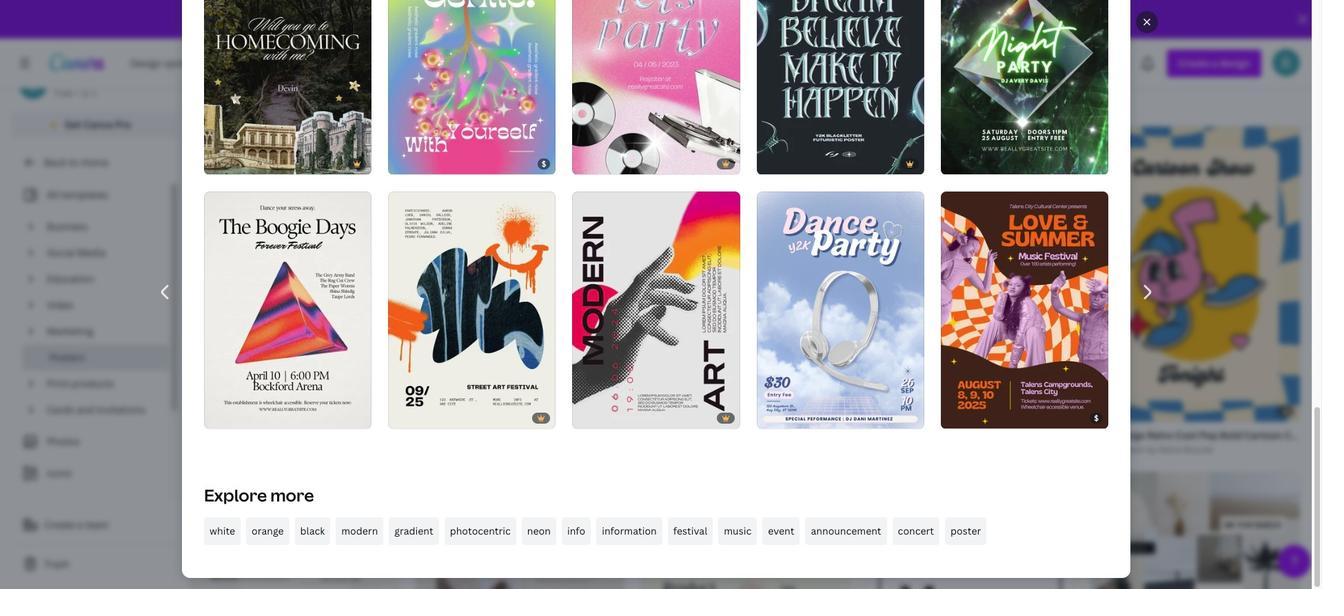 Task type: locate. For each thing, give the bounding box(es) containing it.
filters
[[233, 100, 262, 113]]

black down more
[[300, 524, 325, 537]]

canva right off
[[521, 12, 551, 26]]

and for navy
[[244, 63, 262, 76]]

$ up music
[[1094, 413, 1098, 423]]

$ for gradient psychedelic quote poster image
[[541, 159, 546, 169]]

get inside button
[[65, 118, 81, 131]]

time
[[716, 12, 738, 26]]

modern link
[[336, 518, 383, 545]]

0 vertical spatial white
[[264, 63, 292, 76]]

1 horizontal spatial about
[[1121, 83, 1150, 96]]

homecoming proposal poster in black and white gold refined vintage style image
[[204, 0, 371, 174]]

1 vertical spatial and
[[76, 403, 94, 416]]

by left marissa
[[471, 98, 481, 110]]

by inside the 'brown creative vintage rustic motivational quote poster poster by marissa abao's images'
[[471, 98, 481, 110]]

1 horizontal spatial black
[[443, 412, 468, 425]]

0 horizontal spatial beige
[[668, 412, 694, 425]]

navy and white modern business workshop poster image
[[190, 0, 399, 56]]

create a team button
[[11, 511, 179, 539]]

0 horizontal spatial me
[[876, 412, 890, 425]]

education
[[47, 272, 94, 285]]

gradient
[[960, 429, 1001, 442]]

by inside black white minimalist calligraphy welcome poster by designs for makers
[[1147, 98, 1157, 110]]

blue
[[218, 409, 239, 422]]

brown inside the 'brown creative vintage rustic motivational quote poster poster by marissa abao's images'
[[443, 83, 473, 96]]

2 horizontal spatial personal
[[1030, 83, 1071, 96]]

1 horizontal spatial and
[[244, 63, 262, 76]]

cards and invitations link
[[41, 397, 161, 423]]

by inside beige collage personal scrapbook all about me poster poster by nassyart
[[696, 427, 706, 439]]

1 horizontal spatial images
[[544, 98, 572, 110]]

info
[[567, 524, 585, 537]]

to up poster by antler link
[[310, 409, 320, 422]]

canva down 1
[[84, 118, 113, 131]]

white inside "navy and white modern business workshop poster poster by berty images"
[[264, 63, 292, 76]]

0 horizontal spatial poster
[[650, 412, 681, 425]]

by down memphis
[[246, 424, 256, 436]]

trash
[[44, 558, 69, 571]]

0 horizontal spatial $
[[541, 159, 546, 169]]

black for black minimalist christmas eve dinner party poster poster by yellow bananas
[[443, 412, 468, 425]]

0 vertical spatial business
[[333, 63, 374, 76]]

beige aesthetic moodboard photo collage vision board poster image
[[1091, 472, 1300, 589]]

beige left retro
[[1119, 429, 1145, 442]]

orange black graffiti street art festival poster image
[[388, 192, 556, 429]]

about inside brown minimalist scrapbook personal profile all about me poster poster by noisy frame
[[1121, 83, 1150, 96]]

creare
[[765, 81, 791, 93]]

0 vertical spatial scrapbook
[[978, 83, 1028, 96]]

0 horizontal spatial canva
[[84, 118, 113, 131]]

0 horizontal spatial to
[[69, 156, 79, 169]]

1 vertical spatial me
[[876, 412, 890, 425]]

feature button
[[573, 93, 641, 121]]

get canva pro
[[65, 118, 131, 131]]

trash link
[[11, 551, 179, 578]]

me
[[1153, 83, 1167, 96], [876, 412, 890, 425]]

video link
[[41, 292, 161, 318]]

personal up poster by nassyart link
[[734, 412, 775, 425]]

0 horizontal spatial images
[[282, 78, 310, 90]]

minimalist up for
[[1176, 83, 1226, 96]]

more
[[270, 484, 314, 506]]

cartoon
[[1244, 429, 1283, 442]]

2 horizontal spatial white
[[1147, 83, 1174, 96]]

print-ready
[[358, 100, 410, 113]]

black white minimalist calligraphy welcome wedding sign poster image
[[1091, 0, 1300, 76]]

blue memphis how to get out from comfort zone poster poster by antler
[[218, 409, 484, 436]]

event link
[[762, 518, 800, 545]]

0 vertical spatial about
[[1121, 83, 1150, 96]]

0 horizontal spatial white
[[264, 63, 292, 76]]

brown inside brown illustrated fall festival poster poster by mica crocce - creare dg
[[668, 66, 699, 79]]

music
[[724, 524, 751, 537]]

1 minimalist from the left
[[926, 83, 975, 96]]

None search field
[[660, 50, 1074, 77]]

by left the berty
[[246, 78, 256, 90]]

1 vertical spatial pro
[[115, 118, 131, 131]]

colorful minimalist design process infographic poster image
[[641, 455, 850, 589]]

explore more
[[204, 484, 314, 506]]

scrapbook up poster by nassyart link
[[777, 412, 828, 425]]

business link
[[41, 214, 161, 240]]

orange link
[[246, 518, 289, 545]]

scrapbook up poster by noisy frame link
[[978, 83, 1028, 96]]

images down rustic
[[544, 98, 572, 110]]

templates
[[61, 188, 108, 201]]

off
[[505, 12, 520, 26]]

pop
[[1199, 429, 1218, 442]]

ivory red pink 80s aesthetic music portrait trending poster image
[[204, 192, 371, 428]]

print-
[[358, 100, 384, 113]]

upgrade now button
[[767, 12, 830, 26]]

by left yellow
[[471, 427, 481, 439]]

for
[[572, 12, 587, 26]]

neon link
[[521, 518, 556, 545]]

photocentric
[[450, 524, 510, 537]]

1 horizontal spatial get
[[323, 409, 339, 422]]

0 vertical spatial me
[[1153, 83, 1167, 96]]

1 horizontal spatial scrapbook
[[978, 83, 1028, 96]]

by inside black minimalist christmas eve dinner party poster poster by yellow bananas
[[471, 427, 481, 439]]

brown inside brown minimalist scrapbook personal profile all about me poster poster by noisy frame
[[894, 83, 924, 96]]

0 vertical spatial images
[[282, 78, 310, 90]]

white
[[264, 63, 292, 76], [1147, 83, 1174, 96], [894, 429, 921, 442]]

beige inside beige collage personal scrapbook all about me poster poster by nassyart
[[668, 412, 694, 425]]

by left designs
[[1147, 98, 1157, 110]]

white left "orange"
[[894, 429, 921, 442]]

white inside black white minimalist calligraphy welcome poster by designs for makers
[[1147, 83, 1174, 96]]

black white minimalist calligraphy welcome link
[[1119, 83, 1322, 98]]

2 horizontal spatial brown
[[894, 83, 924, 96]]

memphis
[[241, 409, 285, 422]]

minimalist black and white mom definition poster image
[[866, 472, 1075, 589]]

1 vertical spatial canva
[[84, 118, 113, 131]]

brown orange lilac psychedelic photocentric music portrait psychedelic poster image
[[940, 192, 1108, 429]]

1 horizontal spatial brown
[[668, 66, 699, 79]]

1 vertical spatial get
[[323, 409, 339, 422]]

gradient psychedelic quote poster image
[[388, 0, 556, 174]]

print
[[47, 377, 70, 390]]

images down modern
[[282, 78, 310, 90]]

0 horizontal spatial business
[[47, 220, 88, 233]]

1 horizontal spatial beige
[[1119, 429, 1145, 442]]

blue memphis how to get out from comfort zone poster link
[[218, 408, 484, 423]]

black inside black minimalist christmas eve dinner party poster poster by yellow bananas
[[443, 412, 468, 425]]

1 horizontal spatial pro
[[553, 12, 570, 26]]

0 vertical spatial beige
[[668, 412, 694, 425]]

and inside "navy and white modern business workshop poster poster by berty images"
[[244, 63, 262, 76]]

profile
[[1074, 83, 1104, 96]]

ready
[[384, 100, 410, 113]]

poster inside black minimalist christmas eve dinner party poster poster by yellow bananas
[[650, 412, 681, 425]]

1 vertical spatial poster
[[950, 524, 981, 537]]

business up print-
[[333, 63, 374, 76]]

0 horizontal spatial pro
[[115, 118, 131, 131]]

to
[[69, 156, 79, 169], [310, 409, 320, 422]]

berty
[[258, 78, 280, 90]]

1 vertical spatial about
[[845, 412, 873, 425]]

brown minimalist scrapbook personal profile all about me poster link
[[894, 83, 1200, 98]]

neon green black night party poster image
[[940, 0, 1108, 174]]

poster inside black white minimalist calligraphy welcome poster by designs for makers
[[1119, 98, 1145, 110]]

first
[[608, 12, 628, 26]]

all inside brown minimalist scrapbook personal profile all about me poster poster by noisy frame
[[1107, 83, 1119, 96]]

1 horizontal spatial me
[[1153, 83, 1167, 96]]

0 vertical spatial $
[[541, 159, 546, 169]]

personal left profile
[[1030, 83, 1071, 96]]

brown for brown illustrated fall festival poster
[[668, 66, 699, 79]]

1 vertical spatial black
[[300, 524, 325, 537]]

festival
[[673, 524, 707, 537]]

and up the berty
[[244, 63, 262, 76]]

1 horizontal spatial personal
[[734, 412, 775, 425]]

festival
[[771, 66, 807, 79], [1097, 429, 1133, 442]]

1 vertical spatial images
[[544, 98, 572, 110]]

poster by mica crocce - creare dg link
[[668, 81, 840, 95]]

1 vertical spatial beige
[[1119, 429, 1145, 442]]

personal up •
[[55, 72, 96, 85]]

canva
[[521, 12, 551, 26], [84, 118, 113, 131]]

poster right the concert
[[950, 524, 981, 537]]

by left mica
[[696, 81, 706, 93]]

black for black
[[300, 524, 325, 537]]

social media
[[47, 246, 106, 259]]

me inside brown minimalist scrapbook personal profile all about me poster poster by noisy frame
[[1153, 83, 1167, 96]]

1 vertical spatial festival
[[1097, 429, 1133, 442]]

by down retro
[[1147, 444, 1157, 456]]

pro up back to home link
[[115, 118, 131, 131]]

by left noisy at the right top of page
[[922, 98, 932, 110]]

0 horizontal spatial about
[[845, 412, 873, 425]]

0 vertical spatial festival
[[771, 66, 807, 79]]

black link
[[294, 518, 330, 545]]

minimalist up noisy at the right top of page
[[926, 83, 975, 96]]

festival right music
[[1097, 429, 1133, 442]]

festival up the dg
[[771, 66, 807, 79]]

rustic
[[555, 83, 585, 96]]

0 vertical spatial to
[[69, 156, 79, 169]]

black minimalist christmas eve dinner party poster link
[[443, 411, 681, 426]]

0 vertical spatial get
[[65, 118, 81, 131]]

color
[[718, 100, 743, 113]]

by
[[246, 78, 256, 90], [696, 81, 706, 93], [471, 98, 481, 110], [922, 98, 932, 110], [1147, 98, 1157, 110], [246, 424, 256, 436], [471, 427, 481, 439], [696, 427, 706, 439], [1147, 444, 1157, 456]]

•
[[75, 88, 79, 99]]

blue and pink pastel y2k 90s party event poster image
[[756, 192, 924, 429]]

and right 'cards'
[[76, 403, 94, 416]]

to right back at the left top
[[69, 156, 79, 169]]

1 horizontal spatial $
[[1094, 413, 1098, 423]]

1 horizontal spatial to
[[310, 409, 320, 422]]

$ down "theme" button
[[541, 159, 546, 169]]

and
[[244, 63, 262, 76], [76, 403, 94, 416]]

beige inside beige retro cool pop bold cartoon characte poster by maria bouvier
[[1119, 429, 1145, 442]]

by down collage
[[696, 427, 706, 439]]

limited
[[679, 12, 714, 26]]

photocentric link
[[444, 518, 516, 545]]

1 vertical spatial scrapbook
[[777, 412, 828, 425]]

marketing
[[47, 325, 93, 338]]

2 minimalist from the left
[[1176, 83, 1226, 96]]

brown creative vintage rustic motivational quote poster image
[[416, 0, 624, 76]]

marketing link
[[41, 318, 161, 345]]

beige left collage
[[668, 412, 694, 425]]

brown illustrated fall festival poster link
[[668, 66, 840, 81]]

🎁
[[468, 12, 480, 26]]

0 horizontal spatial scrapbook
[[777, 412, 828, 425]]

1 horizontal spatial white
[[894, 429, 921, 442]]

0 vertical spatial and
[[244, 63, 262, 76]]

scrapbook inside beige collage personal scrapbook all about me poster poster by nassyart
[[777, 412, 828, 425]]

icons
[[47, 467, 72, 480]]

0 horizontal spatial get
[[65, 118, 81, 131]]

business up the social
[[47, 220, 88, 233]]

about
[[1121, 83, 1150, 96], [845, 412, 873, 425]]

brown illustrated fall festival poster image
[[641, 0, 850, 59]]

2 vertical spatial white
[[894, 429, 921, 442]]

1 horizontal spatial minimalist
[[1176, 83, 1226, 96]]

poster inside white orange gradient photocentric music festival poster link
[[1136, 429, 1166, 442]]

canva inside the get canva pro button
[[84, 118, 113, 131]]

the
[[589, 12, 606, 26]]

poster by designs for makers link
[[1119, 98, 1300, 112]]

images
[[282, 78, 310, 90], [544, 98, 572, 110]]

photos
[[47, 435, 80, 448]]

1 horizontal spatial canva
[[521, 12, 551, 26]]

0 horizontal spatial brown
[[443, 83, 473, 96]]

0 horizontal spatial black
[[300, 524, 325, 537]]

1 horizontal spatial poster
[[950, 524, 981, 537]]

pro left 'for'
[[553, 12, 570, 26]]

1 horizontal spatial business
[[333, 63, 374, 76]]

from
[[361, 409, 384, 422]]

black left the minimalist
[[443, 412, 468, 425]]

0 horizontal spatial minimalist
[[926, 83, 975, 96]]

photocentric
[[1003, 429, 1065, 442]]

$
[[541, 159, 546, 169], [1094, 413, 1098, 423]]

to inside blue memphis how to get out from comfort zone poster poster by antler
[[310, 409, 320, 422]]

1 vertical spatial to
[[310, 409, 320, 422]]

white up the berty
[[264, 63, 292, 76]]

1 vertical spatial white
[[1147, 83, 1174, 96]]

get left "out"
[[323, 409, 339, 422]]

poster right party
[[650, 412, 681, 425]]

poster
[[650, 412, 681, 425], [950, 524, 981, 537]]

1 vertical spatial $
[[1094, 413, 1098, 423]]

beige for beige retro cool pop bold cartoon characte
[[1119, 429, 1145, 442]]

black white minimalist calligraphy welcome poster by designs for makers
[[1119, 83, 1322, 110]]

white up designs
[[1147, 83, 1174, 96]]

poster inside beige retro cool pop bold cartoon characte poster by maria bouvier
[[1119, 444, 1145, 456]]

get down •
[[65, 118, 81, 131]]

0 vertical spatial black
[[443, 412, 468, 425]]

poster
[[426, 63, 457, 76], [810, 66, 840, 79], [218, 78, 244, 90], [668, 81, 694, 93], [680, 83, 711, 96], [1169, 83, 1200, 96], [443, 98, 469, 110], [894, 98, 920, 110], [1119, 98, 1145, 110], [454, 409, 484, 422], [893, 412, 923, 425], [218, 424, 244, 436], [443, 427, 469, 439], [668, 427, 694, 439], [1136, 429, 1166, 442], [1119, 444, 1145, 456]]

christmas
[[522, 412, 568, 425]]

0 vertical spatial poster
[[650, 412, 681, 425]]

by inside beige retro cool pop bold cartoon characte poster by maria bouvier
[[1147, 444, 1157, 456]]

by inside brown minimalist scrapbook personal profile all about me poster poster by noisy frame
[[922, 98, 932, 110]]

create a team
[[44, 518, 109, 531]]

beige for beige collage personal scrapbook all about me poster
[[668, 412, 694, 425]]

0 horizontal spatial festival
[[771, 66, 807, 79]]

brown for brown minimalist scrapbook personal profile all about me poster
[[894, 83, 924, 96]]

fall
[[752, 66, 769, 79]]

0 horizontal spatial and
[[76, 403, 94, 416]]



Task type: describe. For each thing, give the bounding box(es) containing it.
info link
[[561, 518, 591, 545]]

bananas
[[511, 427, 544, 439]]

top level navigation element
[[121, 50, 554, 77]]

all filters button
[[190, 93, 272, 121]]

information
[[602, 524, 656, 537]]

team
[[85, 518, 109, 531]]

create
[[44, 518, 75, 531]]

all filters
[[218, 100, 262, 113]]

scrapbook inside brown minimalist scrapbook personal profile all about me poster poster by noisy frame
[[978, 83, 1028, 96]]

posters
[[50, 351, 85, 364]]

pink gradient y2k vibrant party event poster image
[[572, 0, 740, 174]]

all inside button
[[218, 100, 230, 113]]

and for cards
[[76, 403, 94, 416]]

characte
[[1285, 429, 1322, 442]]

format button
[[277, 93, 344, 121]]

0 vertical spatial canva
[[521, 12, 551, 26]]

price
[[655, 100, 679, 113]]

0 horizontal spatial personal
[[55, 72, 96, 85]]

images inside "navy and white modern business workshop poster poster by berty images"
[[282, 78, 310, 90]]

all templates
[[47, 188, 108, 201]]

brown creative vintage rustic motivational quote poster poster by marissa abao's images
[[443, 83, 711, 110]]

by inside blue memphis how to get out from comfort zone poster poster by antler
[[246, 424, 256, 436]]

business inside "navy and white modern business workshop poster poster by berty images"
[[333, 63, 374, 76]]

poster inside black minimalist christmas eve dinner party poster poster by yellow bananas
[[443, 427, 469, 439]]

antler
[[258, 424, 282, 436]]

welcome
[[1284, 83, 1322, 96]]

images inside the 'brown creative vintage rustic motivational quote poster poster by marissa abao's images'
[[544, 98, 572, 110]]

collage
[[697, 412, 732, 425]]

format
[[286, 100, 319, 113]]

neon
[[527, 524, 550, 537]]

gray abstract modern art poster image
[[572, 192, 740, 429]]

minimalist inside black white minimalist calligraphy welcome poster by designs for makers
[[1176, 83, 1226, 96]]

style
[[449, 100, 473, 113]]

style button
[[441, 93, 497, 121]]

brown minimalist scrapbook personal profile all about me poster image
[[866, 0, 1075, 76]]

beige minimalist feminine collage introduction about me poster image
[[190, 452, 399, 589]]

feature
[[581, 100, 617, 113]]

white link
[[204, 518, 240, 545]]

me inside beige collage personal scrapbook all about me poster poster by nassyart
[[876, 412, 890, 425]]

blue memphis how to get out from comfort zone poster image
[[190, 107, 399, 402]]

about inside beige collage personal scrapbook all about me poster poster by nassyart
[[845, 412, 873, 425]]

personal inside beige collage personal scrapbook all about me poster poster by nassyart
[[734, 412, 775, 425]]

pro inside the get canva pro button
[[115, 118, 131, 131]]

gradient
[[394, 524, 433, 537]]

bold
[[1220, 429, 1242, 442]]

calligraphy
[[1228, 83, 1281, 96]]

mica
[[708, 81, 727, 93]]

black
[[1119, 83, 1144, 96]]

get canva pro button
[[11, 112, 179, 138]]

1 vertical spatial business
[[47, 220, 88, 233]]

white orange gradient photocentric music festival poster image
[[866, 127, 1075, 422]]

beige collage personal scrapbook all about me poster poster by nassyart
[[668, 412, 923, 439]]

navy and white modern business workshop poster link
[[218, 62, 457, 78]]

zone
[[428, 409, 452, 422]]

poster by yellow bananas link
[[443, 426, 624, 440]]

back
[[44, 156, 66, 169]]

free
[[55, 88, 73, 99]]

beige and brown minimalist aesthetic personal profile about me poster image
[[416, 455, 624, 589]]

party
[[623, 412, 648, 425]]

brown for brown creative vintage rustic motivational quote poster
[[443, 83, 473, 96]]

.
[[830, 12, 832, 26]]

social media link
[[41, 240, 161, 266]]

3
[[630, 12, 636, 26]]

1 horizontal spatial festival
[[1097, 429, 1133, 442]]

brown illustrated fall festival poster poster by mica crocce - creare dg
[[668, 66, 840, 93]]

home
[[81, 156, 109, 169]]

minimalist
[[470, 412, 520, 425]]

concert link
[[892, 518, 939, 545]]

navy
[[218, 63, 242, 76]]

🎁 50% off canva pro for the first 3 months. limited time offer. upgrade now .
[[468, 12, 832, 26]]

music
[[1067, 429, 1095, 442]]

theme
[[511, 100, 543, 113]]

beige collage personal scrapbook all about me poster image
[[641, 110, 850, 405]]

by inside "navy and white modern business workshop poster poster by berty images"
[[246, 78, 256, 90]]

crocce
[[729, 81, 757, 93]]

gradient link
[[389, 518, 439, 545]]

offer.
[[740, 12, 765, 26]]

announcement
[[811, 524, 881, 537]]

designs
[[1159, 98, 1190, 110]]

poster link
[[945, 518, 986, 545]]

concert
[[898, 524, 934, 537]]

black minimalist christmas eve dinner party poster poster by yellow bananas
[[443, 412, 681, 439]]

quote
[[649, 83, 678, 96]]

get inside blue memphis how to get out from comfort zone poster poster by antler
[[323, 409, 339, 422]]

navy and white modern business workshop poster poster by berty images
[[218, 63, 457, 90]]

$ for the brown orange lilac psychedelic photocentric music portrait psychedelic poster
[[1094, 413, 1098, 423]]

poster by berty images link
[[218, 78, 399, 91]]

cards
[[47, 403, 74, 416]]

blackletter chrome urban y2k quotes poster image
[[756, 0, 924, 174]]

white orange gradient photocentric music festival poster
[[894, 429, 1166, 442]]

poster by noisy frame link
[[894, 98, 1075, 112]]

all inside beige collage personal scrapbook all about me poster poster by nassyart
[[830, 412, 842, 425]]

poster by marissa abao's images link
[[443, 98, 624, 112]]

poster by maria bouvier link
[[1119, 443, 1300, 457]]

how
[[287, 409, 308, 422]]

media
[[77, 246, 106, 259]]

0 vertical spatial pro
[[553, 12, 570, 26]]

information link
[[596, 518, 662, 545]]

poster inside poster link
[[950, 524, 981, 537]]

beige retro cool pop bold cartoon character poster image
[[1091, 127, 1300, 422]]

dg
[[793, 81, 806, 93]]

modern
[[341, 524, 378, 537]]

social
[[47, 246, 75, 259]]

color button
[[709, 93, 768, 121]]

1
[[92, 88, 96, 99]]

personal inside brown minimalist scrapbook personal profile all about me poster poster by noisy frame
[[1030, 83, 1071, 96]]

cool
[[1175, 429, 1197, 442]]

abao's
[[516, 98, 542, 110]]

retro
[[1147, 429, 1173, 442]]

eve
[[571, 412, 587, 425]]

upgrade
[[767, 12, 808, 26]]

festival inside brown illustrated fall festival poster poster by mica crocce - creare dg
[[771, 66, 807, 79]]

creative
[[476, 83, 515, 96]]

black minimalist christmas eve dinner party poster image
[[416, 127, 624, 405]]

by inside brown illustrated fall festival poster poster by mica crocce - creare dg
[[696, 81, 706, 93]]

minimalist inside brown minimalist scrapbook personal profile all about me poster poster by noisy frame
[[926, 83, 975, 96]]



Task type: vqa. For each thing, say whether or not it's contained in the screenshot.
BROWN MINIMALIST SCRAPBOOK PERSONAL PROFILE ALL ABOUT ME POSTER POSTER BY NOISY FRAME
yes



